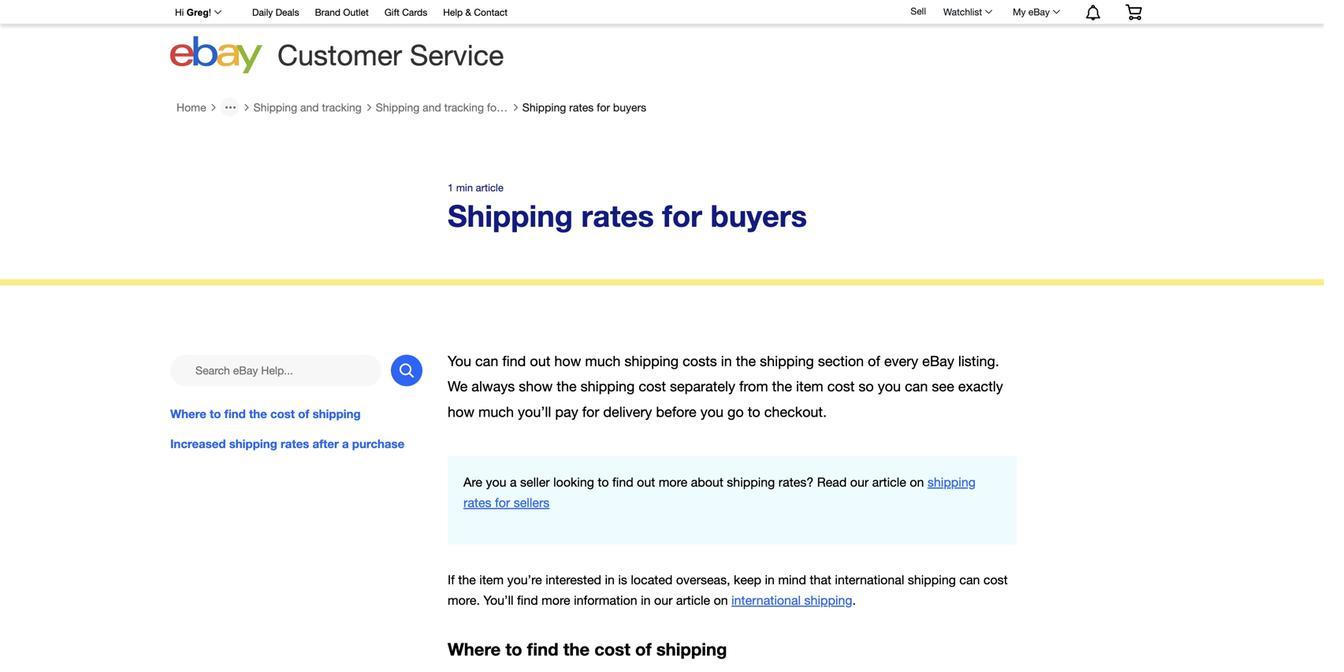 Task type: describe. For each thing, give the bounding box(es) containing it.
you'll pay
[[518, 404, 578, 420]]

2 vertical spatial of
[[635, 639, 652, 660]]

&
[[465, 7, 471, 18]]

help & contact
[[443, 7, 508, 18]]

shipping and tracking link
[[253, 101, 362, 114]]

more.
[[448, 593, 480, 608]]

1 horizontal spatial can
[[905, 378, 928, 395]]

hi greg !
[[175, 7, 211, 18]]

delivery
[[603, 404, 652, 420]]

0 horizontal spatial in
[[605, 573, 615, 588]]

shipping rates for sellers
[[463, 475, 976, 510]]

so
[[859, 378, 874, 395]]

from the
[[739, 378, 792, 395]]

you
[[448, 353, 471, 370]]

to inside "where to find the cost of shipping" link
[[210, 407, 221, 421]]

find inside you can find out how much shipping costs in the shipping section of every ebay listing. we always show the shipping cost separately from the item cost so you can see exactly how much you'll pay for delivery before you go to checkout.
[[502, 353, 526, 370]]

shipping rates for sellers link
[[463, 475, 976, 510]]

rates?
[[779, 475, 814, 490]]

always
[[472, 378, 515, 395]]

help
[[443, 7, 463, 18]]

shipping for shipping and tracking for buyers
[[376, 101, 420, 114]]

0 horizontal spatial much
[[478, 404, 514, 420]]

ebay inside account navigation
[[1028, 6, 1050, 17]]

and for shipping and tracking
[[300, 101, 319, 114]]

after
[[313, 437, 339, 451]]

the inside you can find out how much shipping costs in the shipping section of every ebay listing. we always show the shipping cost separately from the item cost so you can see exactly how much you'll pay for delivery before you go to checkout.
[[736, 353, 756, 370]]

before
[[656, 404, 696, 420]]

every
[[884, 353, 918, 370]]

article inside 1 min article shipping rates for buyers
[[476, 182, 503, 194]]

item inside if the item you're interested in is located overseas, keep in mind that international shipping can cost more. you'll find more information in our article on
[[479, 573, 504, 588]]

.
[[852, 593, 856, 608]]

greg
[[187, 7, 209, 18]]

0 horizontal spatial where to find the cost of shipping
[[170, 407, 361, 421]]

find inside if the item you're interested in is located overseas, keep in mind that international shipping can cost more. you'll find more information in our article on
[[517, 593, 538, 608]]

0 vertical spatial how
[[554, 353, 581, 370]]

increased shipping rates after a purchase
[[170, 437, 404, 451]]

daily deals link
[[252, 4, 299, 22]]

gift
[[384, 7, 400, 18]]

daily
[[252, 7, 273, 18]]

1 horizontal spatial on
[[910, 475, 924, 490]]

deals
[[276, 7, 299, 18]]

overseas,
[[676, 573, 730, 588]]

0 vertical spatial more
[[659, 475, 687, 490]]

1
[[448, 182, 453, 194]]

for inside you can find out how much shipping costs in the shipping section of every ebay listing. we always show the shipping cost separately from the item cost so you can see exactly how much you'll pay for delivery before you go to checkout.
[[582, 404, 599, 420]]

checkout.
[[764, 404, 827, 420]]

sell link
[[904, 6, 933, 17]]

shipping inside 1 min article shipping rates for buyers
[[448, 198, 573, 233]]

buyers inside 1 min article shipping rates for buyers
[[711, 198, 807, 233]]

cards
[[402, 7, 427, 18]]

more inside if the item you're interested in is located overseas, keep in mind that international shipping can cost more. you'll find more information in our article on
[[542, 593, 570, 608]]

costs in
[[683, 353, 732, 370]]

increased shipping rates after a purchase link
[[170, 436, 422, 453]]

are
[[463, 475, 482, 490]]

mind
[[778, 573, 806, 588]]

international inside if the item you're interested in is located overseas, keep in mind that international shipping can cost more. you'll find more information in our article on
[[835, 573, 904, 588]]

!
[[209, 7, 211, 18]]

0 horizontal spatial can
[[475, 353, 498, 370]]

and for shipping and tracking for buyers
[[423, 101, 441, 114]]

out inside you can find out how much shipping costs in the shipping section of every ebay listing. we always show the shipping cost separately from the item cost so you can see exactly how much you'll pay for delivery before you go to checkout.
[[530, 353, 550, 370]]

hi
[[175, 7, 184, 18]]

shipping and tracking
[[253, 101, 362, 114]]

home
[[177, 101, 206, 114]]

sellers
[[514, 496, 550, 510]]

separately
[[670, 378, 735, 395]]

outlet
[[343, 7, 369, 18]]

0 horizontal spatial international
[[731, 593, 801, 608]]

help & contact link
[[443, 4, 508, 22]]

buyers inside 'link'
[[503, 101, 537, 114]]

for inside shipping rates for sellers
[[495, 496, 510, 510]]

watchlist link
[[935, 2, 999, 21]]

min
[[456, 182, 473, 194]]

gift cards link
[[384, 4, 427, 22]]

brand outlet
[[315, 7, 369, 18]]

keep
[[734, 573, 761, 588]]

contact
[[474, 7, 508, 18]]

you can find out how much shipping costs in the shipping section of every ebay listing. we always show the shipping cost separately from the item cost so you can see exactly how much you'll pay for delivery before you go to checkout.
[[448, 353, 1003, 420]]

1 vertical spatial where to find the cost of shipping
[[448, 639, 727, 660]]

rates inside shipping rates for sellers
[[463, 496, 491, 510]]



Task type: vqa. For each thing, say whether or not it's contained in the screenshot.
code
no



Task type: locate. For each thing, give the bounding box(es) containing it.
2 vertical spatial you
[[486, 475, 506, 490]]

item
[[796, 378, 823, 395], [479, 573, 504, 588]]

1 vertical spatial much
[[478, 404, 514, 420]]

you
[[878, 378, 901, 395], [700, 404, 724, 420], [486, 475, 506, 490]]

1 vertical spatial ebay
[[922, 353, 954, 370]]

for
[[487, 101, 500, 114], [597, 101, 610, 114], [662, 198, 702, 233], [582, 404, 599, 420], [495, 496, 510, 510]]

tracking for shipping and tracking for buyers
[[444, 101, 484, 114]]

to up increased
[[210, 407, 221, 421]]

customer service banner
[[166, 0, 1154, 79]]

of up increased shipping rates after a purchase link
[[298, 407, 309, 421]]

2 horizontal spatial of
[[868, 353, 880, 370]]

shipping for shipping and tracking
[[253, 101, 297, 114]]

of down information
[[635, 639, 652, 660]]

1 tracking from the left
[[322, 101, 362, 114]]

1 horizontal spatial buyers
[[613, 101, 646, 114]]

brand
[[315, 7, 341, 18]]

shipping rates for buyers link
[[522, 101, 646, 114]]

0 vertical spatial where
[[170, 407, 206, 421]]

0 horizontal spatial item
[[479, 573, 504, 588]]

interested
[[546, 573, 601, 588]]

more
[[659, 475, 687, 490], [542, 593, 570, 608]]

find
[[502, 353, 526, 370], [224, 407, 246, 421], [612, 475, 633, 490], [517, 593, 538, 608], [527, 639, 558, 660]]

located
[[631, 573, 673, 588]]

in left is
[[605, 573, 615, 588]]

the inside if the item you're interested in is located overseas, keep in mind that international shipping can cost more. you'll find more information in our article on
[[458, 573, 476, 588]]

about
[[691, 475, 723, 490]]

much down always
[[478, 404, 514, 420]]

shipping
[[253, 101, 297, 114], [376, 101, 420, 114], [522, 101, 566, 114], [448, 198, 573, 233]]

0 vertical spatial our
[[850, 475, 869, 490]]

and down service
[[423, 101, 441, 114]]

0 horizontal spatial tracking
[[322, 101, 362, 114]]

2 tracking from the left
[[444, 101, 484, 114]]

shipping and tracking for buyers link
[[376, 101, 537, 114]]

article right min at the left top
[[476, 182, 503, 194]]

our inside if the item you're interested in is located overseas, keep in mind that international shipping can cost more. you'll find more information in our article on
[[654, 593, 673, 608]]

0 vertical spatial much
[[585, 353, 621, 370]]

in right keep
[[765, 573, 775, 588]]

1 vertical spatial item
[[479, 573, 504, 588]]

you'll
[[483, 593, 514, 608]]

you left go
[[700, 404, 724, 420]]

go
[[728, 404, 744, 420]]

2 and from the left
[[423, 101, 441, 114]]

purchase
[[352, 437, 404, 451]]

shipping inside if the item you're interested in is located overseas, keep in mind that international shipping can cost more. you'll find more information in our article on
[[908, 573, 956, 588]]

cost
[[639, 378, 666, 395], [827, 378, 855, 395], [270, 407, 295, 421], [984, 573, 1008, 588], [594, 639, 630, 660]]

section
[[818, 353, 864, 370]]

2 horizontal spatial in
[[765, 573, 775, 588]]

1 vertical spatial a
[[510, 475, 517, 490]]

looking
[[553, 475, 594, 490]]

1 vertical spatial article
[[872, 475, 906, 490]]

my ebay link
[[1004, 2, 1067, 21]]

listing.
[[958, 353, 999, 370]]

my ebay
[[1013, 6, 1050, 17]]

seller
[[520, 475, 550, 490]]

1 horizontal spatial and
[[423, 101, 441, 114]]

out left 'about'
[[637, 475, 655, 490]]

1 horizontal spatial more
[[659, 475, 687, 490]]

in down 'located'
[[641, 593, 651, 608]]

1 vertical spatial out
[[637, 475, 655, 490]]

our down 'located'
[[654, 593, 673, 608]]

international
[[835, 573, 904, 588], [731, 593, 801, 608]]

you right 'are'
[[486, 475, 506, 490]]

where to find the cost of shipping down information
[[448, 639, 727, 660]]

1 vertical spatial how
[[448, 404, 474, 420]]

to right go
[[748, 404, 760, 420]]

0 horizontal spatial more
[[542, 593, 570, 608]]

to inside you can find out how much shipping costs in the shipping section of every ebay listing. we always show the shipping cost separately from the item cost so you can see exactly how much you'll pay for delivery before you go to checkout.
[[748, 404, 760, 420]]

0 horizontal spatial and
[[300, 101, 319, 114]]

customer service
[[277, 38, 504, 71]]

shipping and tracking for buyers
[[376, 101, 537, 114]]

international down keep
[[731, 593, 801, 608]]

0 horizontal spatial ebay
[[922, 353, 954, 370]]

0 horizontal spatial a
[[342, 437, 349, 451]]

and down customer
[[300, 101, 319, 114]]

international shipping .
[[731, 593, 856, 608]]

1 vertical spatial where
[[448, 639, 501, 660]]

0 vertical spatial ebay
[[1028, 6, 1050, 17]]

2 vertical spatial can
[[959, 573, 980, 588]]

international up the . at the right
[[835, 573, 904, 588]]

that
[[810, 573, 831, 588]]

1 horizontal spatial in
[[641, 593, 651, 608]]

buyers
[[503, 101, 537, 114], [613, 101, 646, 114], [711, 198, 807, 233]]

to
[[748, 404, 760, 420], [210, 407, 221, 421], [598, 475, 609, 490], [505, 639, 522, 660]]

sell
[[911, 6, 926, 17]]

0 vertical spatial on
[[910, 475, 924, 490]]

1 horizontal spatial our
[[850, 475, 869, 490]]

1 horizontal spatial where to find the cost of shipping
[[448, 639, 727, 660]]

where to find the cost of shipping up increased shipping rates after a purchase at the bottom left of the page
[[170, 407, 361, 421]]

daily deals
[[252, 7, 299, 18]]

1 horizontal spatial a
[[510, 475, 517, 490]]

0 vertical spatial article
[[476, 182, 503, 194]]

where down more.
[[448, 639, 501, 660]]

a left seller
[[510, 475, 517, 490]]

cost inside if the item you're interested in is located overseas, keep in mind that international shipping can cost more. you'll find more information in our article on
[[984, 573, 1008, 588]]

can
[[475, 353, 498, 370], [905, 378, 928, 395], [959, 573, 980, 588]]

1 vertical spatial our
[[654, 593, 673, 608]]

1 horizontal spatial you
[[700, 404, 724, 420]]

1 horizontal spatial much
[[585, 353, 621, 370]]

rates inside 1 min article shipping rates for buyers
[[581, 198, 654, 233]]

how up the shipping
[[554, 353, 581, 370]]

gift cards
[[384, 7, 427, 18]]

0 vertical spatial of
[[868, 353, 880, 370]]

0 horizontal spatial our
[[654, 593, 673, 608]]

to down you'll on the left
[[505, 639, 522, 660]]

more down interested
[[542, 593, 570, 608]]

item up you'll on the left
[[479, 573, 504, 588]]

0 vertical spatial where to find the cost of shipping
[[170, 407, 361, 421]]

customer
[[277, 38, 402, 71]]

0 vertical spatial can
[[475, 353, 498, 370]]

the down information
[[563, 639, 590, 660]]

of inside you can find out how much shipping costs in the shipping section of every ebay listing. we always show the shipping cost separately from the item cost so you can see exactly how much you'll pay for delivery before you go to checkout.
[[868, 353, 880, 370]]

if the item you're interested in is located overseas, keep in mind that international shipping can cost more. you'll find more information in our article on
[[448, 573, 1008, 608]]

0 vertical spatial item
[[796, 378, 823, 395]]

increased
[[170, 437, 226, 451]]

shipping inside shipping rates for sellers
[[928, 475, 976, 490]]

how
[[554, 353, 581, 370], [448, 404, 474, 420]]

1 vertical spatial of
[[298, 407, 309, 421]]

tracking down service
[[444, 101, 484, 114]]

watchlist
[[943, 6, 982, 17]]

of inside "where to find the cost of shipping" link
[[298, 407, 309, 421]]

shipping
[[625, 353, 679, 370], [760, 353, 814, 370], [313, 407, 361, 421], [229, 437, 277, 451], [727, 475, 775, 490], [928, 475, 976, 490], [908, 573, 956, 588], [804, 593, 852, 608], [656, 639, 727, 660]]

item inside you can find out how much shipping costs in the shipping section of every ebay listing. we always show the shipping cost separately from the item cost so you can see exactly how much you'll pay for delivery before you go to checkout.
[[796, 378, 823, 395]]

article right read
[[872, 475, 906, 490]]

for inside 'link'
[[487, 101, 500, 114]]

international shipping link
[[731, 593, 852, 608]]

the up from the
[[736, 353, 756, 370]]

where to find the cost of shipping link
[[170, 406, 422, 423]]

1 horizontal spatial how
[[554, 353, 581, 370]]

2 horizontal spatial buyers
[[711, 198, 807, 233]]

the up increased shipping rates after a purchase at the bottom left of the page
[[249, 407, 267, 421]]

a right after
[[342, 437, 349, 451]]

tracking for shipping and tracking
[[322, 101, 362, 114]]

2 horizontal spatial can
[[959, 573, 980, 588]]

0 horizontal spatial where
[[170, 407, 206, 421]]

1 horizontal spatial article
[[676, 593, 710, 608]]

your shopping cart image
[[1125, 4, 1143, 20]]

my
[[1013, 6, 1026, 17]]

read
[[817, 475, 847, 490]]

Search eBay Help... text field
[[170, 355, 381, 387]]

1 vertical spatial on
[[714, 593, 728, 608]]

is
[[618, 573, 627, 588]]

1 horizontal spatial of
[[635, 639, 652, 660]]

if
[[448, 573, 455, 588]]

the shipping
[[557, 378, 635, 395]]

ebay right every
[[922, 353, 954, 370]]

ebay right 'my'
[[1028, 6, 1050, 17]]

1 vertical spatial international
[[731, 593, 801, 608]]

are you a seller looking to find out more about shipping rates? read our article on
[[463, 475, 928, 490]]

our right read
[[850, 475, 869, 490]]

where up increased
[[170, 407, 206, 421]]

more left 'about'
[[659, 475, 687, 490]]

the
[[736, 353, 756, 370], [249, 407, 267, 421], [458, 573, 476, 588], [563, 639, 590, 660]]

of up so
[[868, 353, 880, 370]]

0 horizontal spatial buyers
[[503, 101, 537, 114]]

for inside 1 min article shipping rates for buyers
[[662, 198, 702, 233]]

and inside 'link'
[[423, 101, 441, 114]]

on inside if the item you're interested in is located overseas, keep in mind that international shipping can cost more. you'll find more information in our article on
[[714, 593, 728, 608]]

1 horizontal spatial where
[[448, 639, 501, 660]]

0 horizontal spatial on
[[714, 593, 728, 608]]

2 horizontal spatial you
[[878, 378, 901, 395]]

show
[[519, 378, 553, 395]]

can inside if the item you're interested in is located overseas, keep in mind that international shipping can cost more. you'll find more information in our article on
[[959, 573, 980, 588]]

out
[[530, 353, 550, 370], [637, 475, 655, 490]]

item up checkout.
[[796, 378, 823, 395]]

the right "if"
[[458, 573, 476, 588]]

where
[[170, 407, 206, 421], [448, 639, 501, 660]]

1 horizontal spatial tracking
[[444, 101, 484, 114]]

2 horizontal spatial article
[[872, 475, 906, 490]]

information
[[574, 593, 637, 608]]

1 horizontal spatial out
[[637, 475, 655, 490]]

ebay inside you can find out how much shipping costs in the shipping section of every ebay listing. we always show the shipping cost separately from the item cost so you can see exactly how much you'll pay for delivery before you go to checkout.
[[922, 353, 954, 370]]

shipping rates for buyers main content
[[0, 91, 1324, 668]]

tracking inside 'link'
[[444, 101, 484, 114]]

shipping rates for buyers
[[522, 101, 646, 114]]

1 min article shipping rates for buyers
[[448, 182, 807, 233]]

0 horizontal spatial of
[[298, 407, 309, 421]]

see exactly
[[932, 378, 1003, 395]]

0 vertical spatial you
[[878, 378, 901, 395]]

1 horizontal spatial ebay
[[1028, 6, 1050, 17]]

shipping for shipping rates for buyers
[[522, 101, 566, 114]]

to right looking
[[598, 475, 609, 490]]

0 horizontal spatial you
[[486, 475, 506, 490]]

service
[[410, 38, 504, 71]]

we
[[448, 378, 468, 395]]

1 horizontal spatial item
[[796, 378, 823, 395]]

home link
[[177, 101, 206, 114]]

on
[[910, 475, 924, 490], [714, 593, 728, 608]]

1 horizontal spatial international
[[835, 573, 904, 588]]

0 vertical spatial a
[[342, 437, 349, 451]]

much
[[585, 353, 621, 370], [478, 404, 514, 420]]

0 vertical spatial international
[[835, 573, 904, 588]]

0 horizontal spatial how
[[448, 404, 474, 420]]

you right so
[[878, 378, 901, 395]]

1 vertical spatial can
[[905, 378, 928, 395]]

much up the shipping
[[585, 353, 621, 370]]

tracking down customer
[[322, 101, 362, 114]]

tracking
[[322, 101, 362, 114], [444, 101, 484, 114]]

0 vertical spatial out
[[530, 353, 550, 370]]

how down 'we'
[[448, 404, 474, 420]]

ebay
[[1028, 6, 1050, 17], [922, 353, 954, 370]]

1 vertical spatial you
[[700, 404, 724, 420]]

where to find the cost of shipping
[[170, 407, 361, 421], [448, 639, 727, 660]]

account navigation
[[166, 0, 1154, 24]]

1 vertical spatial more
[[542, 593, 570, 608]]

you're
[[507, 573, 542, 588]]

1 and from the left
[[300, 101, 319, 114]]

our
[[850, 475, 869, 490], [654, 593, 673, 608]]

0 horizontal spatial article
[[476, 182, 503, 194]]

0 horizontal spatial out
[[530, 353, 550, 370]]

out up show
[[530, 353, 550, 370]]

shipping inside 'link'
[[376, 101, 420, 114]]

2 vertical spatial article
[[676, 593, 710, 608]]

brand outlet link
[[315, 4, 369, 22]]

article inside if the item you're interested in is located overseas, keep in mind that international shipping can cost more. you'll find more information in our article on
[[676, 593, 710, 608]]

article down overseas,
[[676, 593, 710, 608]]



